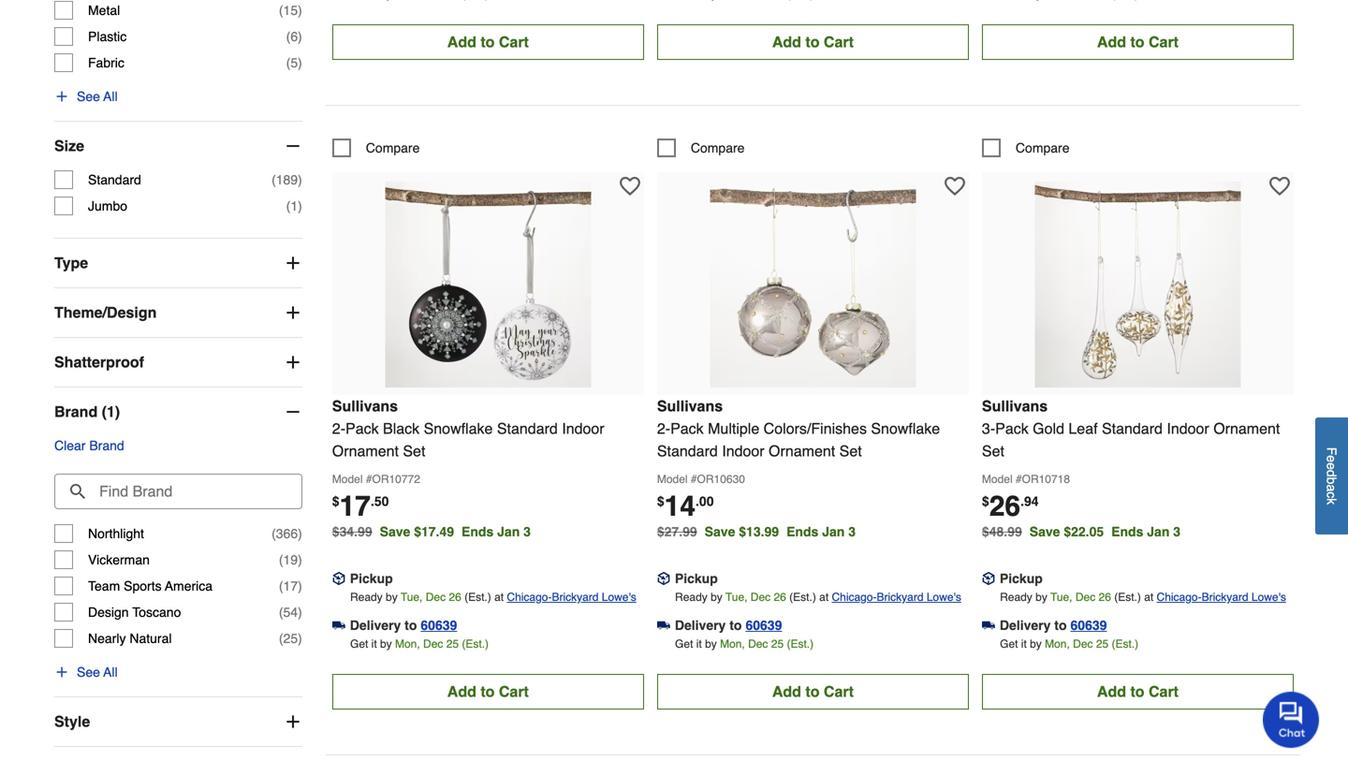 Task type: describe. For each thing, give the bounding box(es) containing it.
delivery to 60639 for 60639 button associated with pickup image
[[1000, 618, 1108, 633]]

sullivans 2-pack black snowflake standard indoor ornament set
[[332, 398, 605, 460]]

plastic
[[88, 29, 127, 44]]

2 e from the top
[[1325, 463, 1340, 470]]

60639 for second pickup icon from right 60639 button
[[421, 618, 457, 633]]

3 for 14
[[849, 524, 856, 539]]

was price $34.99 element
[[332, 520, 380, 539]]

colors/finishes
[[764, 420, 867, 437]]

( for 25
[[279, 631, 283, 646]]

brickyard for first pickup icon from the right 60639 button
[[877, 591, 924, 604]]

savings save $22.05 element
[[1030, 524, 1189, 539]]

design
[[88, 605, 129, 620]]

chicago-brickyard lowe's button for second pickup icon from right 60639 button
[[507, 588, 637, 607]]

5
[[291, 55, 298, 70]]

0 vertical spatial brand
[[54, 403, 98, 421]]

ready by tue, dec 26 (est.) at chicago-brickyard lowe's for chicago-brickyard lowe's button corresponding to 60639 button associated with pickup image
[[1001, 591, 1287, 604]]

( for 6
[[286, 29, 291, 44]]

america
[[165, 579, 213, 594]]

( for 17
[[279, 579, 283, 594]]

( 1 )
[[286, 199, 302, 214]]

( 189 )
[[272, 172, 302, 187]]

lowe's for chicago-brickyard lowe's button corresponding to 60639 button associated with pickup image
[[1252, 591, 1287, 604]]

) for ( 1 )
[[298, 199, 302, 214]]

60639 button for second pickup icon from right
[[421, 616, 457, 635]]

model for 2-pack multiple colors/finishes snowflake standard indoor ornament set
[[657, 473, 688, 486]]

jumbo
[[88, 199, 127, 214]]

design toscano
[[88, 605, 181, 620]]

save for 26
[[1030, 524, 1061, 539]]

$34.99 save $17.49 ends jan 3
[[332, 524, 531, 539]]

ready for first pickup icon from the right
[[675, 591, 708, 604]]

get for second pickup icon from right
[[350, 638, 368, 651]]

get for first pickup icon from the right
[[675, 638, 694, 651]]

# for sullivans 2-pack black snowflake standard indoor ornament set
[[366, 473, 372, 486]]

or10630
[[697, 473, 746, 486]]

) for ( 366 )
[[298, 527, 302, 542]]

$ for 26
[[983, 494, 990, 509]]

natural
[[130, 631, 172, 646]]

sullivans 3-pack gold leaf standard indoor ornament set image
[[1036, 182, 1242, 388]]

1 see all button from the top
[[54, 87, 118, 106]]

tue, for second pickup icon from right 60639 button
[[401, 591, 423, 604]]

c
[[1325, 492, 1340, 498]]

d
[[1325, 470, 1340, 477]]

54
[[283, 605, 298, 620]]

366
[[276, 527, 298, 542]]

$ 17 .50
[[332, 490, 389, 523]]

2 pickup image from the left
[[657, 572, 671, 586]]

brickyard for 60639 button associated with pickup image
[[1202, 591, 1249, 604]]

14
[[665, 490, 696, 523]]

clear brand
[[54, 438, 124, 453]]

clear
[[54, 438, 86, 453]]

shatterproof button
[[54, 338, 302, 387]]

( for 19
[[279, 553, 283, 568]]

multiple
[[708, 420, 760, 437]]

6
[[291, 29, 298, 44]]

ends jan 3 element for 14
[[787, 524, 864, 539]]

indoor for 3-pack gold leaf standard indoor ornament set
[[1168, 420, 1210, 437]]

it for 60639 button associated with pickup image
[[1022, 638, 1027, 651]]

15
[[283, 3, 298, 18]]

lowe's for chicago-brickyard lowe's button related to second pickup icon from right 60639 button
[[602, 591, 637, 604]]

was price $27.99 element
[[657, 520, 705, 539]]

26 for second pickup icon from right 60639 button
[[449, 591, 462, 604]]

189
[[276, 172, 298, 187]]

$17.49
[[414, 524, 454, 539]]

tue, for 60639 button associated with pickup image
[[1051, 591, 1073, 604]]

5014710307 element
[[983, 139, 1070, 157]]

( for 1
[[286, 199, 291, 214]]

nearly
[[88, 631, 126, 646]]

size
[[54, 137, 84, 155]]

standard inside sullivans 2-pack black snowflake standard indoor ornament set
[[497, 420, 558, 437]]

a
[[1325, 485, 1340, 492]]

chat invite button image
[[1264, 691, 1321, 748]]

toscano
[[132, 605, 181, 620]]

nearly natural
[[88, 631, 172, 646]]

0 vertical spatial plus image
[[54, 89, 69, 104]]

pickup image
[[983, 572, 996, 586]]

was price $48.99 element
[[983, 520, 1030, 539]]

jan for 26
[[1148, 524, 1170, 539]]

compare for 5014710041 element at the top of page
[[691, 140, 745, 155]]

1 pickup image from the left
[[332, 572, 345, 586]]

brand (1)
[[54, 403, 120, 421]]

1 vertical spatial plus image
[[54, 665, 69, 680]]

3 for 17
[[524, 524, 531, 539]]

team sports america
[[88, 579, 213, 594]]

( for 189
[[272, 172, 276, 187]]

clear brand button
[[54, 437, 124, 455]]

model # or10630
[[657, 473, 746, 486]]

see all for 2nd see all button from the bottom
[[77, 89, 118, 104]]

pack for gold
[[996, 420, 1029, 437]]

vickerman
[[88, 553, 150, 568]]

$ 26 .94
[[983, 490, 1039, 523]]

it for first pickup icon from the right 60639 button
[[697, 638, 702, 651]]

truck filled image for pickup image
[[983, 619, 996, 632]]

minus image for size
[[284, 137, 302, 156]]

3-
[[983, 420, 996, 437]]

$27.99
[[657, 524, 698, 539]]

plus image for theme/design
[[284, 304, 302, 322]]

$22.05
[[1064, 524, 1105, 539]]

f e e d b a c k
[[1325, 447, 1340, 505]]

1 heart outline image from the left
[[945, 176, 966, 197]]

savings save $17.49 element
[[380, 524, 539, 539]]

team
[[88, 579, 120, 594]]

2 see from the top
[[77, 665, 100, 680]]

(1)
[[102, 403, 120, 421]]

( 6 )
[[286, 29, 302, 44]]

Find Brand text field
[[54, 474, 302, 510]]

) for ( 19 )
[[298, 553, 302, 568]]

sullivans 2-pack black snowflake standard indoor ornament set image
[[385, 182, 591, 388]]

model # or10772
[[332, 473, 420, 486]]

pickup for first pickup icon from the right
[[675, 571, 718, 586]]

( 15 )
[[279, 3, 302, 18]]

$ 14 .00
[[657, 490, 714, 523]]

leaf
[[1069, 420, 1098, 437]]

or10772
[[372, 473, 420, 486]]

$ for 17
[[332, 494, 340, 509]]

$ for 14
[[657, 494, 665, 509]]

all for the middle plus image
[[103, 665, 118, 680]]

save for 17
[[380, 524, 411, 539]]

compare for the '5014710307' element on the right of the page
[[1016, 140, 1070, 155]]

compare for the 5014710241 element
[[366, 140, 420, 155]]

minus image for brand
[[284, 403, 302, 422]]

26 for first pickup icon from the right 60639 button
[[774, 591, 787, 604]]

ornament inside the sullivans 2-pack multiple colors/finishes snowflake standard indoor ornament set
[[769, 443, 836, 460]]

jan for 14
[[823, 524, 845, 539]]

chicago- for chicago-brickyard lowe's button corresponding to 60639 button associated with pickup image
[[1157, 591, 1202, 604]]

ends for 26
[[1112, 524, 1144, 539]]

mon, for 60639 button associated with pickup image
[[1046, 638, 1071, 651]]

set for 3-
[[983, 443, 1005, 460]]

sullivans 2-pack multiple colors/finishes snowflake standard indoor ornament set image
[[710, 182, 917, 388]]

sullivans 3-pack gold leaf standard indoor ornament set
[[983, 398, 1281, 460]]



Task type: vqa. For each thing, say whether or not it's contained in the screenshot.
third Jan from the left
yes



Task type: locate. For each thing, give the bounding box(es) containing it.
) down ( 54 )
[[298, 631, 302, 646]]

0 horizontal spatial #
[[366, 473, 372, 486]]

2 horizontal spatial ready
[[1001, 591, 1033, 604]]

pickup right pickup image
[[1000, 571, 1043, 586]]

2 # from the left
[[691, 473, 697, 486]]

type button
[[54, 239, 302, 288]]

save for 14
[[705, 524, 736, 539]]

northlight
[[88, 527, 144, 542]]

all
[[103, 89, 118, 104], [103, 665, 118, 680]]

$ up was price $48.99 element
[[983, 494, 990, 509]]

ends for 14
[[787, 524, 819, 539]]

tue, down $34.99 save $17.49 ends jan 3 on the bottom of the page
[[401, 591, 423, 604]]

0 vertical spatial 17
[[340, 490, 371, 523]]

2 3 from the left
[[849, 524, 856, 539]]

1 horizontal spatial ornament
[[769, 443, 836, 460]]

2 horizontal spatial $
[[983, 494, 990, 509]]

2- for 2-pack multiple colors/finishes snowflake standard indoor ornament set
[[657, 420, 671, 437]]

1 horizontal spatial chicago-
[[832, 591, 877, 604]]

0 horizontal spatial compare
[[366, 140, 420, 155]]

dec
[[426, 591, 446, 604], [751, 591, 771, 604], [1076, 591, 1096, 604], [423, 638, 443, 651], [749, 638, 769, 651], [1074, 638, 1094, 651]]

ornament inside sullivans 3-pack gold leaf standard indoor ornament set
[[1214, 420, 1281, 437]]

3 $ from the left
[[983, 494, 990, 509]]

0 horizontal spatial 17
[[283, 579, 298, 594]]

set down black
[[403, 443, 426, 460]]

2 snowflake from the left
[[872, 420, 941, 437]]

1 horizontal spatial ready by tue, dec 26 (est.) at chicago-brickyard lowe's
[[675, 591, 962, 604]]

ready by tue, dec 26 (est.) at chicago-brickyard lowe's for chicago-brickyard lowe's button related to second pickup icon from right 60639 button
[[350, 591, 637, 604]]

1 # from the left
[[366, 473, 372, 486]]

indoor inside sullivans 3-pack gold leaf standard indoor ornament set
[[1168, 420, 1210, 437]]

) down ( 17 )
[[298, 605, 302, 620]]

sullivans
[[332, 398, 398, 415], [657, 398, 723, 415], [983, 398, 1048, 415]]

get it by mon, dec 25 (est.) for 60639 button associated with pickup image
[[1001, 638, 1139, 651]]

) up 1
[[298, 172, 302, 187]]

1 vertical spatial see all button
[[54, 663, 118, 682]]

indoor inside the sullivans 2-pack multiple colors/finishes snowflake standard indoor ornament set
[[722, 443, 765, 460]]

1 set from the left
[[403, 443, 426, 460]]

plus image inside "type" button
[[284, 254, 302, 273]]

lowe's
[[602, 591, 637, 604], [927, 591, 962, 604], [1252, 591, 1287, 604]]

26 down savings save $17.49 'element'
[[449, 591, 462, 604]]

3 ) from the top
[[298, 55, 302, 70]]

1 horizontal spatial lowe's
[[927, 591, 962, 604]]

# for sullivans 3-pack gold leaf standard indoor ornament set
[[1016, 473, 1023, 486]]

plus image
[[284, 304, 302, 322], [54, 665, 69, 680], [284, 713, 302, 732]]

0 vertical spatial see all
[[77, 89, 118, 104]]

compare inside the '5014710307' element
[[1016, 140, 1070, 155]]

2 pickup from the left
[[675, 571, 718, 586]]

standard inside sullivans 3-pack gold leaf standard indoor ornament set
[[1103, 420, 1163, 437]]

2 get it by mon, dec 25 (est.) from the left
[[675, 638, 814, 651]]

delivery for first pickup icon from the right 60639 button
[[675, 618, 726, 633]]

2 60639 from the left
[[746, 618, 783, 633]]

1 horizontal spatial get it by mon, dec 25 (est.)
[[675, 638, 814, 651]]

0 horizontal spatial pickup image
[[332, 572, 345, 586]]

2 chicago- from the left
[[832, 591, 877, 604]]

25 for first pickup icon from the right
[[772, 638, 784, 651]]

0 horizontal spatial 3
[[524, 524, 531, 539]]

3 right $22.05
[[1174, 524, 1181, 539]]

0 vertical spatial all
[[103, 89, 118, 104]]

1 chicago- from the left
[[507, 591, 552, 604]]

see down "nearly"
[[77, 665, 100, 680]]

pickup image up truck filled image
[[657, 572, 671, 586]]

( 19 )
[[279, 553, 302, 568]]

0 vertical spatial plus image
[[284, 304, 302, 322]]

1 pack from the left
[[346, 420, 379, 437]]

( 5 )
[[286, 55, 302, 70]]

pickup down $34.99
[[350, 571, 393, 586]]

shatterproof
[[54, 354, 144, 371]]

0 horizontal spatial it
[[372, 638, 377, 651]]

60639 for first pickup icon from the right 60639 button
[[746, 618, 783, 633]]

1 horizontal spatial compare
[[691, 140, 745, 155]]

model
[[332, 473, 363, 486], [657, 473, 688, 486], [983, 473, 1013, 486]]

1 lowe's from the left
[[602, 591, 637, 604]]

tue, down the $27.99 save $13.99 ends jan 3
[[726, 591, 748, 604]]

60639 button
[[421, 616, 457, 635], [746, 616, 783, 635], [1071, 616, 1108, 635]]

) down ( 189 ) in the left top of the page
[[298, 199, 302, 214]]

snowflake right black
[[424, 420, 493, 437]]

ends jan 3 element
[[462, 524, 539, 539], [787, 524, 864, 539], [1112, 524, 1189, 539]]

sullivans up multiple
[[657, 398, 723, 415]]

1 horizontal spatial chicago-brickyard lowe's button
[[832, 588, 962, 607]]

style
[[54, 713, 90, 731]]

cart
[[499, 33, 529, 50], [824, 33, 854, 50], [1149, 33, 1179, 50], [499, 683, 529, 701], [824, 683, 854, 701], [1149, 683, 1179, 701]]

ends
[[462, 524, 494, 539], [787, 524, 819, 539], [1112, 524, 1144, 539]]

2 horizontal spatial model
[[983, 473, 1013, 486]]

2 horizontal spatial get it by mon, dec 25 (est.)
[[1001, 638, 1139, 651]]

(est.)
[[465, 591, 492, 604], [790, 591, 817, 604], [1115, 591, 1142, 604], [462, 638, 489, 651], [787, 638, 814, 651], [1112, 638, 1139, 651]]

) up ( 5 )
[[298, 29, 302, 44]]

# up .94
[[1016, 473, 1023, 486]]

$13.99
[[739, 524, 779, 539]]

2 heart outline image from the left
[[1270, 176, 1291, 197]]

brand inside button
[[89, 438, 124, 453]]

2 60639 button from the left
[[746, 616, 783, 635]]

2 horizontal spatial mon,
[[1046, 638, 1071, 651]]

2 save from the left
[[705, 524, 736, 539]]

6 ) from the top
[[298, 527, 302, 542]]

theme/design
[[54, 304, 157, 321]]

1 horizontal spatial ends jan 3 element
[[787, 524, 864, 539]]

$48.99 save $22.05 ends jan 3
[[983, 524, 1181, 539]]

) up 6
[[298, 3, 302, 18]]

2 horizontal spatial it
[[1022, 638, 1027, 651]]

2 ready from the left
[[675, 591, 708, 604]]

model for 2-pack black snowflake standard indoor ornament set
[[332, 473, 363, 486]]

2 horizontal spatial indoor
[[1168, 420, 1210, 437]]

0 horizontal spatial snowflake
[[424, 420, 493, 437]]

0 horizontal spatial ready by tue, dec 26 (est.) at chicago-brickyard lowe's
[[350, 591, 637, 604]]

1
[[291, 199, 298, 214]]

$ up was price $27.99 element
[[657, 494, 665, 509]]

it for second pickup icon from right 60639 button
[[372, 638, 377, 651]]

)
[[298, 3, 302, 18], [298, 29, 302, 44], [298, 55, 302, 70], [298, 172, 302, 187], [298, 199, 302, 214], [298, 527, 302, 542], [298, 553, 302, 568], [298, 579, 302, 594], [298, 605, 302, 620], [298, 631, 302, 646]]

2 chicago-brickyard lowe's button from the left
[[832, 588, 962, 607]]

pack inside the sullivans 2-pack multiple colors/finishes snowflake standard indoor ornament set
[[671, 420, 704, 437]]

3 for 26
[[1174, 524, 1181, 539]]

1 horizontal spatial pickup
[[675, 571, 718, 586]]

pack left multiple
[[671, 420, 704, 437]]

0 horizontal spatial ready
[[350, 591, 383, 604]]

add
[[448, 33, 477, 50], [773, 33, 802, 50], [1098, 33, 1127, 50], [448, 683, 477, 701], [773, 683, 802, 701], [1098, 683, 1127, 701]]

2 horizontal spatial delivery
[[1000, 618, 1051, 633]]

# up .00
[[691, 473, 697, 486]]

2- for 2-pack black snowflake standard indoor ornament set
[[332, 420, 346, 437]]

1 horizontal spatial sullivans
[[657, 398, 723, 415]]

ornament for 2-pack black snowflake standard indoor ornament set
[[332, 443, 399, 460]]

0 horizontal spatial set
[[403, 443, 426, 460]]

2 set from the left
[[840, 443, 862, 460]]

chicago-brickyard lowe's button for 60639 button associated with pickup image
[[1157, 588, 1287, 607]]

3 pack from the left
[[996, 420, 1029, 437]]

1 horizontal spatial 17
[[340, 490, 371, 523]]

chicago-brickyard lowe's button
[[507, 588, 637, 607], [832, 588, 962, 607], [1157, 588, 1287, 607]]

3 brickyard from the left
[[1202, 591, 1249, 604]]

2 horizontal spatial 60639 button
[[1071, 616, 1108, 635]]

b
[[1325, 477, 1340, 485]]

25 for second pickup icon from right
[[447, 638, 459, 651]]

0 horizontal spatial get it by mon, dec 25 (est.)
[[350, 638, 489, 651]]

style button
[[54, 698, 302, 747]]

0 horizontal spatial at
[[495, 591, 504, 604]]

( 366 )
[[272, 527, 302, 542]]

) up 19
[[298, 527, 302, 542]]

3 ready from the left
[[1001, 591, 1033, 604]]

1 horizontal spatial get
[[675, 638, 694, 651]]

indoor for 2-pack black snowflake standard indoor ornament set
[[562, 420, 605, 437]]

26 for 60639 button associated with pickup image
[[1099, 591, 1112, 604]]

sullivans inside sullivans 2-pack black snowflake standard indoor ornament set
[[332, 398, 398, 415]]

0 vertical spatial see
[[77, 89, 100, 104]]

1 horizontal spatial 2-
[[657, 420, 671, 437]]

0 horizontal spatial mon,
[[395, 638, 420, 651]]

3 # from the left
[[1016, 473, 1023, 486]]

at for chicago-brickyard lowe's button corresponding to 60639 button associated with pickup image
[[1145, 591, 1154, 604]]

1 horizontal spatial #
[[691, 473, 697, 486]]

set inside sullivans 3-pack gold leaf standard indoor ornament set
[[983, 443, 1005, 460]]

model up actual price $17.50 element
[[332, 473, 363, 486]]

2-
[[332, 420, 346, 437], [657, 420, 671, 437]]

2 tue, from the left
[[726, 591, 748, 604]]

1 horizontal spatial snowflake
[[872, 420, 941, 437]]

ends right "$17.49"
[[462, 524, 494, 539]]

2 horizontal spatial 60639
[[1071, 618, 1108, 633]]

.94
[[1021, 494, 1039, 509]]

1 delivery from the left
[[350, 618, 401, 633]]

) for ( 6 )
[[298, 29, 302, 44]]

see down fabric
[[77, 89, 100, 104]]

ready
[[350, 591, 383, 604], [675, 591, 708, 604], [1001, 591, 1033, 604]]

1 mon, from the left
[[395, 638, 420, 651]]

2 horizontal spatial jan
[[1148, 524, 1170, 539]]

2 horizontal spatial lowe's
[[1252, 591, 1287, 604]]

all down fabric
[[103, 89, 118, 104]]

minus image
[[284, 137, 302, 156], [284, 403, 302, 422]]

5014710041 element
[[657, 139, 745, 157]]

ready for second pickup icon from right
[[350, 591, 383, 604]]

1 horizontal spatial jan
[[823, 524, 845, 539]]

3 pickup from the left
[[1000, 571, 1043, 586]]

2 see all button from the top
[[54, 663, 118, 682]]

jan right "$17.49"
[[498, 524, 520, 539]]

3 right "$17.49"
[[524, 524, 531, 539]]

1 horizontal spatial ends
[[787, 524, 819, 539]]

compare
[[366, 140, 420, 155], [691, 140, 745, 155], [1016, 140, 1070, 155]]

2 it from the left
[[697, 638, 702, 651]]

0 horizontal spatial heart outline image
[[945, 176, 966, 197]]

pickup for second pickup icon from right
[[350, 571, 393, 586]]

1 ready from the left
[[350, 591, 383, 604]]

chicago- for chicago-brickyard lowe's button related to second pickup icon from right 60639 button
[[507, 591, 552, 604]]

1 tue, from the left
[[401, 591, 423, 604]]

3 set from the left
[[983, 443, 1005, 460]]

5014710241 element
[[332, 139, 420, 157]]

sullivans for multiple
[[657, 398, 723, 415]]

jan right $22.05
[[1148, 524, 1170, 539]]

2 horizontal spatial at
[[1145, 591, 1154, 604]]

3 sullivans from the left
[[983, 398, 1048, 415]]

2 horizontal spatial tue,
[[1051, 591, 1073, 604]]

get it by mon, dec 25 (est.) for second pickup icon from right 60639 button
[[350, 638, 489, 651]]

17 for $ 17 .50
[[340, 490, 371, 523]]

see all button down "nearly"
[[54, 663, 118, 682]]

0 horizontal spatial delivery
[[350, 618, 401, 633]]

ready down $48.99
[[1001, 591, 1033, 604]]

black
[[383, 420, 420, 437]]

actual price $17.50 element
[[332, 490, 389, 523]]

actual price $14.00 element
[[657, 490, 714, 523]]

1 horizontal spatial save
[[705, 524, 736, 539]]

at for chicago-brickyard lowe's button related to second pickup icon from right 60639 button
[[495, 591, 504, 604]]

plus image
[[54, 89, 69, 104], [284, 254, 302, 273], [284, 353, 302, 372]]

sullivans up 3-
[[983, 398, 1048, 415]]

brand down (1)
[[89, 438, 124, 453]]

3 ready by tue, dec 26 (est.) at chicago-brickyard lowe's from the left
[[1001, 591, 1287, 604]]

2 horizontal spatial ends
[[1112, 524, 1144, 539]]

k
[[1325, 498, 1340, 505]]

1 see from the top
[[77, 89, 100, 104]]

( for 54
[[279, 605, 283, 620]]

26
[[990, 490, 1021, 523], [449, 591, 462, 604], [774, 591, 787, 604], [1099, 591, 1112, 604]]

3 model from the left
[[983, 473, 1013, 486]]

3 delivery to 60639 from the left
[[1000, 618, 1108, 633]]

1 chicago-brickyard lowe's button from the left
[[507, 588, 637, 607]]

2 delivery to 60639 from the left
[[675, 618, 783, 633]]

2 horizontal spatial brickyard
[[1202, 591, 1249, 604]]

lowe's for chicago-brickyard lowe's button related to first pickup icon from the right 60639 button
[[927, 591, 962, 604]]

0 horizontal spatial pack
[[346, 420, 379, 437]]

set down 3-
[[983, 443, 1005, 460]]

compare inside 5014710041 element
[[691, 140, 745, 155]]

2 horizontal spatial chicago-brickyard lowe's button
[[1157, 588, 1287, 607]]

2 get from the left
[[675, 638, 694, 651]]

1 horizontal spatial at
[[820, 591, 829, 604]]

1 horizontal spatial tue,
[[726, 591, 748, 604]]

0 horizontal spatial model
[[332, 473, 363, 486]]

set inside sullivans 2-pack black snowflake standard indoor ornament set
[[403, 443, 426, 460]]

jan
[[498, 524, 520, 539], [823, 524, 845, 539], [1148, 524, 1170, 539]]

2- inside sullivans 2-pack black snowflake standard indoor ornament set
[[332, 420, 346, 437]]

17
[[340, 490, 371, 523], [283, 579, 298, 594]]

3 3 from the left
[[1174, 524, 1181, 539]]

heart outline image
[[620, 176, 641, 197]]

3 chicago-brickyard lowe's button from the left
[[1157, 588, 1287, 607]]

2 2- from the left
[[657, 420, 671, 437]]

) for ( 15 )
[[298, 3, 302, 18]]

1 vertical spatial all
[[103, 665, 118, 680]]

model up $ 26 .94
[[983, 473, 1013, 486]]

get for pickup image
[[1001, 638, 1019, 651]]

( for 5
[[286, 55, 291, 70]]

minus image inside size button
[[284, 137, 302, 156]]

brickyard for second pickup icon from right 60639 button
[[552, 591, 599, 604]]

# for sullivans 2-pack multiple colors/finishes snowflake standard indoor ornament set
[[691, 473, 697, 486]]

5 ) from the top
[[298, 199, 302, 214]]

ready by tue, dec 26 (est.) at chicago-brickyard lowe's down savings save $17.49 'element'
[[350, 591, 637, 604]]

pickup image right ( 17 )
[[332, 572, 345, 586]]

.00
[[696, 494, 714, 509]]

2 pack from the left
[[671, 420, 704, 437]]

pickup down $27.99 at the bottom
[[675, 571, 718, 586]]

1 horizontal spatial 60639
[[746, 618, 783, 633]]

3
[[524, 524, 531, 539], [849, 524, 856, 539], [1174, 524, 1181, 539]]

ends jan 3 element for 26
[[1112, 524, 1189, 539]]

save down .94
[[1030, 524, 1061, 539]]

delivery to 60639 for second pickup icon from right 60639 button
[[350, 618, 457, 633]]

indoor inside sullivans 2-pack black snowflake standard indoor ornament set
[[562, 420, 605, 437]]

0 horizontal spatial tue,
[[401, 591, 423, 604]]

tue, for first pickup icon from the right 60639 button
[[726, 591, 748, 604]]

pack inside sullivans 3-pack gold leaf standard indoor ornament set
[[996, 420, 1029, 437]]

) for ( 54 )
[[298, 605, 302, 620]]

0 horizontal spatial chicago-brickyard lowe's button
[[507, 588, 637, 607]]

truck filled image right 54 at left
[[332, 619, 345, 632]]

1 get it by mon, dec 25 (est.) from the left
[[350, 638, 489, 651]]

1 all from the top
[[103, 89, 118, 104]]

ends right $13.99
[[787, 524, 819, 539]]

ends for 17
[[462, 524, 494, 539]]

0 horizontal spatial $
[[332, 494, 340, 509]]

2 horizontal spatial compare
[[1016, 140, 1070, 155]]

ornament for 3-pack gold leaf standard indoor ornament set
[[1214, 420, 1281, 437]]

) up ( 54 )
[[298, 579, 302, 594]]

1 vertical spatial see all
[[77, 665, 118, 680]]

$ up was price $34.99 element
[[332, 494, 340, 509]]

sullivans inside sullivans 3-pack gold leaf standard indoor ornament set
[[983, 398, 1048, 415]]

17 for ( 17 )
[[283, 579, 298, 594]]

2 horizontal spatial ornament
[[1214, 420, 1281, 437]]

e up b
[[1325, 463, 1340, 470]]

see all
[[77, 89, 118, 104], [77, 665, 118, 680]]

2 brickyard from the left
[[877, 591, 924, 604]]

chicago- for chicago-brickyard lowe's button related to first pickup icon from the right 60639 button
[[832, 591, 877, 604]]

sullivans 2-pack multiple colors/finishes snowflake standard indoor ornament set
[[657, 398, 941, 460]]

2 all from the top
[[103, 665, 118, 680]]

1 get from the left
[[350, 638, 368, 651]]

gold
[[1033, 420, 1065, 437]]

type
[[54, 254, 88, 272]]

savings save $13.99 element
[[705, 524, 864, 539]]

1 horizontal spatial ready
[[675, 591, 708, 604]]

all for plus icon to the top
[[103, 89, 118, 104]]

all down "nearly"
[[103, 665, 118, 680]]

jan for 17
[[498, 524, 520, 539]]

1 delivery to 60639 from the left
[[350, 618, 457, 633]]

0 horizontal spatial 2-
[[332, 420, 346, 437]]

theme/design button
[[54, 289, 302, 337]]

2 truck filled image from the left
[[983, 619, 996, 632]]

1 horizontal spatial pickup image
[[657, 572, 671, 586]]

to
[[481, 33, 495, 50], [806, 33, 820, 50], [1131, 33, 1145, 50], [405, 618, 417, 633], [730, 618, 742, 633], [1055, 618, 1067, 633], [481, 683, 495, 701], [806, 683, 820, 701], [1131, 683, 1145, 701]]

1 pickup from the left
[[350, 571, 393, 586]]

1 snowflake from the left
[[424, 420, 493, 437]]

ornament
[[1214, 420, 1281, 437], [332, 443, 399, 460], [769, 443, 836, 460]]

snowflake inside the sullivans 2-pack multiple colors/finishes snowflake standard indoor ornament set
[[872, 420, 941, 437]]

3 chicago- from the left
[[1157, 591, 1202, 604]]

1 ready by tue, dec 26 (est.) at chicago-brickyard lowe's from the left
[[350, 591, 637, 604]]

1 horizontal spatial mon,
[[720, 638, 745, 651]]

1 horizontal spatial model
[[657, 473, 688, 486]]

3 get it by mon, dec 25 (est.) from the left
[[1001, 638, 1139, 651]]

ends jan 3 element right "$17.49"
[[462, 524, 539, 539]]

pack for black
[[346, 420, 379, 437]]

( for 366
[[272, 527, 276, 542]]

truck filled image
[[332, 619, 345, 632], [983, 619, 996, 632]]

f e e d b a c k button
[[1316, 418, 1349, 535]]

( 54 )
[[279, 605, 302, 620]]

19
[[283, 553, 298, 568]]

ends jan 3 element right $13.99
[[787, 524, 864, 539]]

3 at from the left
[[1145, 591, 1154, 604]]

set
[[403, 443, 426, 460], [840, 443, 862, 460], [983, 443, 1005, 460]]

) for ( 17 )
[[298, 579, 302, 594]]

sports
[[124, 579, 162, 594]]

1 ends from the left
[[462, 524, 494, 539]]

2 sullivans from the left
[[657, 398, 723, 415]]

compare inside the 5014710241 element
[[366, 140, 420, 155]]

1 3 from the left
[[524, 524, 531, 539]]

3 get from the left
[[1001, 638, 1019, 651]]

get it by mon, dec 25 (est.) for first pickup icon from the right 60639 button
[[675, 638, 814, 651]]

1 at from the left
[[495, 591, 504, 604]]

pack left gold
[[996, 420, 1029, 437]]

ready down $34.99
[[350, 591, 383, 604]]

ready by tue, dec 26 (est.) at chicago-brickyard lowe's down savings save $13.99 element
[[675, 591, 962, 604]]

60639 button for pickup image
[[1071, 616, 1108, 635]]

( for 15
[[279, 3, 283, 18]]

26 up $48.99
[[990, 490, 1021, 523]]

tue, down $48.99 save $22.05 ends jan 3
[[1051, 591, 1073, 604]]

3 right $13.99
[[849, 524, 856, 539]]

2- left black
[[332, 420, 346, 437]]

pack for multiple
[[671, 420, 704, 437]]

0 horizontal spatial 60639
[[421, 618, 457, 633]]

2- up the model # or10630
[[657, 420, 671, 437]]

ornament inside sullivans 2-pack black snowflake standard indoor ornament set
[[332, 443, 399, 460]]

ends jan 3 element for 17
[[462, 524, 539, 539]]

1 horizontal spatial brickyard
[[877, 591, 924, 604]]

3 ends from the left
[[1112, 524, 1144, 539]]

1 vertical spatial 17
[[283, 579, 298, 594]]

add to cart button
[[332, 24, 644, 60], [657, 24, 969, 60], [983, 24, 1295, 60], [332, 674, 644, 710], [657, 674, 969, 710], [983, 674, 1295, 710]]

truck filled image
[[657, 619, 671, 632]]

3 60639 from the left
[[1071, 618, 1108, 633]]

model for 3-pack gold leaf standard indoor ornament set
[[983, 473, 1013, 486]]

save down .50
[[380, 524, 411, 539]]

2 minus image from the top
[[284, 403, 302, 422]]

$34.99
[[332, 524, 372, 539]]

1 horizontal spatial $
[[657, 494, 665, 509]]

) for ( 189 )
[[298, 172, 302, 187]]

sullivans for black
[[332, 398, 398, 415]]

1 e from the top
[[1325, 455, 1340, 463]]

at for chicago-brickyard lowe's button related to first pickup icon from the right 60639 button
[[820, 591, 829, 604]]

17 up $34.99
[[340, 490, 371, 523]]

tue,
[[401, 591, 423, 604], [726, 591, 748, 604], [1051, 591, 1073, 604]]

3 tue, from the left
[[1051, 591, 1073, 604]]

2- inside the sullivans 2-pack multiple colors/finishes snowflake standard indoor ornament set
[[657, 420, 671, 437]]

0 horizontal spatial delivery to 60639
[[350, 618, 457, 633]]

10 ) from the top
[[298, 631, 302, 646]]

0 horizontal spatial ends jan 3 element
[[462, 524, 539, 539]]

brand up clear
[[54, 403, 98, 421]]

0 horizontal spatial save
[[380, 524, 411, 539]]

sullivans inside the sullivans 2-pack multiple colors/finishes snowflake standard indoor ornament set
[[657, 398, 723, 415]]

ends jan 3 element right $22.05
[[1112, 524, 1189, 539]]

1 brickyard from the left
[[552, 591, 599, 604]]

) down 6
[[298, 55, 302, 70]]

e up d
[[1325, 455, 1340, 463]]

save down .00
[[705, 524, 736, 539]]

2 horizontal spatial chicago-
[[1157, 591, 1202, 604]]

1 jan from the left
[[498, 524, 520, 539]]

pack left black
[[346, 420, 379, 437]]

2 ready by tue, dec 26 (est.) at chicago-brickyard lowe's from the left
[[675, 591, 962, 604]]

1 horizontal spatial heart outline image
[[1270, 176, 1291, 197]]

0 horizontal spatial chicago-
[[507, 591, 552, 604]]

see all down fabric
[[77, 89, 118, 104]]

1 60639 button from the left
[[421, 616, 457, 635]]

set for 2-
[[403, 443, 426, 460]]

$ inside $ 26 .94
[[983, 494, 990, 509]]

1 horizontal spatial set
[[840, 443, 862, 460]]

$ inside $ 14 .00
[[657, 494, 665, 509]]

9 ) from the top
[[298, 605, 302, 620]]

1 vertical spatial see
[[77, 665, 100, 680]]

1 vertical spatial minus image
[[284, 403, 302, 422]]

2 delivery from the left
[[675, 618, 726, 633]]

2 mon, from the left
[[720, 638, 745, 651]]

17 up ( 54 )
[[283, 579, 298, 594]]

pickup image
[[332, 572, 345, 586], [657, 572, 671, 586]]

0 horizontal spatial brickyard
[[552, 591, 599, 604]]

2 vertical spatial plus image
[[284, 353, 302, 372]]

size button
[[54, 122, 302, 171]]

1 horizontal spatial delivery to 60639
[[675, 618, 783, 633]]

7 ) from the top
[[298, 553, 302, 568]]

pickup for pickup image
[[1000, 571, 1043, 586]]

60639 for 60639 button associated with pickup image
[[1071, 618, 1108, 633]]

.50
[[371, 494, 389, 509]]

e
[[1325, 455, 1340, 463], [1325, 463, 1340, 470]]

or10718
[[1023, 473, 1071, 486]]

snowflake
[[424, 420, 493, 437], [872, 420, 941, 437]]

3 ends jan 3 element from the left
[[1112, 524, 1189, 539]]

set inside the sullivans 2-pack multiple colors/finishes snowflake standard indoor ornament set
[[840, 443, 862, 460]]

heart outline image
[[945, 176, 966, 197], [1270, 176, 1291, 197]]

1 vertical spatial brand
[[89, 438, 124, 453]]

at down savings save $22.05 element at the bottom right of the page
[[1145, 591, 1154, 604]]

1 sullivans from the left
[[332, 398, 398, 415]]

see all for second see all button from the top
[[77, 665, 118, 680]]

indoor
[[562, 420, 605, 437], [1168, 420, 1210, 437], [722, 443, 765, 460]]

2 $ from the left
[[657, 494, 665, 509]]

ready for pickup image
[[1001, 591, 1033, 604]]

chicago-brickyard lowe's button for first pickup icon from the right 60639 button
[[832, 588, 962, 607]]

standard inside the sullivans 2-pack multiple colors/finishes snowflake standard indoor ornament set
[[657, 443, 718, 460]]

at down savings save $13.99 element
[[820, 591, 829, 604]]

3 save from the left
[[1030, 524, 1061, 539]]

2 ) from the top
[[298, 29, 302, 44]]

truck filled image for second pickup icon from right
[[332, 619, 345, 632]]

sullivans up black
[[332, 398, 398, 415]]

0 horizontal spatial get
[[350, 638, 368, 651]]

ready by tue, dec 26 (est.) at chicago-brickyard lowe's down savings save $22.05 element at the bottom right of the page
[[1001, 591, 1287, 604]]

0 horizontal spatial ornament
[[332, 443, 399, 460]]

delivery for second pickup icon from right 60639 button
[[350, 618, 401, 633]]

truck filled image down pickup image
[[983, 619, 996, 632]]

2 horizontal spatial ready by tue, dec 26 (est.) at chicago-brickyard lowe's
[[1001, 591, 1287, 604]]

see all button down fabric
[[54, 87, 118, 106]]

3 delivery from the left
[[1000, 618, 1051, 633]]

ready by tue, dec 26 (est.) at chicago-brickyard lowe's
[[350, 591, 637, 604], [675, 591, 962, 604], [1001, 591, 1287, 604]]

snowflake inside sullivans 2-pack black snowflake standard indoor ornament set
[[424, 420, 493, 437]]

60639 button for first pickup icon from the right
[[746, 616, 783, 635]]

( 25 )
[[279, 631, 302, 646]]

1 ends jan 3 element from the left
[[462, 524, 539, 539]]

$ inside $ 17 .50
[[332, 494, 340, 509]]

0 horizontal spatial indoor
[[562, 420, 605, 437]]

at down savings save $17.49 'element'
[[495, 591, 504, 604]]

25 for pickup image
[[1097, 638, 1109, 651]]

see
[[77, 89, 100, 104], [77, 665, 100, 680]]

1 see all from the top
[[77, 89, 118, 104]]

0 horizontal spatial pickup
[[350, 571, 393, 586]]

model up '14'
[[657, 473, 688, 486]]

0 horizontal spatial 60639 button
[[421, 616, 457, 635]]

2 ends jan 3 element from the left
[[787, 524, 864, 539]]

1 it from the left
[[372, 638, 377, 651]]

chicago-
[[507, 591, 552, 604], [832, 591, 877, 604], [1157, 591, 1202, 604]]

pack inside sullivans 2-pack black snowflake standard indoor ornament set
[[346, 420, 379, 437]]

model # or10718
[[983, 473, 1071, 486]]

2 at from the left
[[820, 591, 829, 604]]

standard
[[88, 172, 141, 187], [497, 420, 558, 437], [1103, 420, 1163, 437], [657, 443, 718, 460]]

brickyard
[[552, 591, 599, 604], [877, 591, 924, 604], [1202, 591, 1249, 604]]

) up ( 17 )
[[298, 553, 302, 568]]

ready down $27.99 at the bottom
[[675, 591, 708, 604]]

ends right $22.05
[[1112, 524, 1144, 539]]

0 horizontal spatial jan
[[498, 524, 520, 539]]

plus image inside style "button"
[[284, 713, 302, 732]]

plus image inside shatterproof button
[[284, 353, 302, 372]]

mon, for second pickup icon from right 60639 button
[[395, 638, 420, 651]]

jan right $13.99
[[823, 524, 845, 539]]

fabric
[[88, 55, 124, 70]]

4 ) from the top
[[298, 172, 302, 187]]

3 lowe's from the left
[[1252, 591, 1287, 604]]

1 horizontal spatial indoor
[[722, 443, 765, 460]]

1 minus image from the top
[[284, 137, 302, 156]]

snowflake left 3-
[[872, 420, 941, 437]]

f
[[1325, 447, 1340, 455]]

$48.99
[[983, 524, 1023, 539]]

set down colors/finishes
[[840, 443, 862, 460]]

# up .50
[[366, 473, 372, 486]]

metal
[[88, 3, 120, 18]]

actual price $26.94 element
[[983, 490, 1039, 523]]

2 compare from the left
[[691, 140, 745, 155]]

$27.99 save $13.99 ends jan 3
[[657, 524, 856, 539]]

3 it from the left
[[1022, 638, 1027, 651]]

2 horizontal spatial save
[[1030, 524, 1061, 539]]

26 down savings save $22.05 element at the bottom right of the page
[[1099, 591, 1112, 604]]

plus image inside "theme/design" button
[[284, 304, 302, 322]]

plus image for type
[[284, 254, 302, 273]]

( 17 )
[[279, 579, 302, 594]]

26 down savings save $13.99 element
[[774, 591, 787, 604]]

0 horizontal spatial lowe's
[[602, 591, 637, 604]]

it
[[372, 638, 377, 651], [697, 638, 702, 651], [1022, 638, 1027, 651]]

see all down "nearly"
[[77, 665, 118, 680]]

25
[[283, 631, 298, 646], [447, 638, 459, 651], [772, 638, 784, 651], [1097, 638, 1109, 651]]



